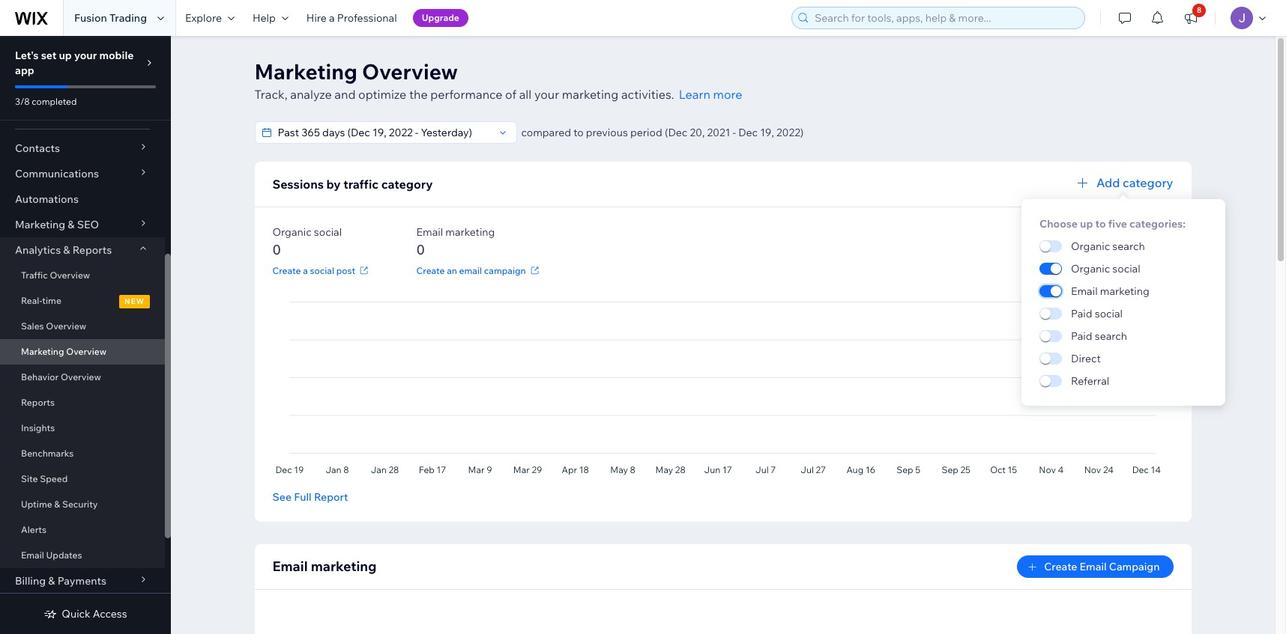 Task type: vqa. For each thing, say whether or not it's contained in the screenshot.
up to the bottom
yes



Task type: locate. For each thing, give the bounding box(es) containing it.
up right choose in the top right of the page
[[1080, 217, 1093, 231]]

paid up 'direct'
[[1071, 330, 1093, 343]]

0 inside email marketing 0
[[416, 241, 425, 259]]

1 horizontal spatial your
[[534, 87, 559, 102]]

0 inside organic social 0
[[273, 241, 281, 259]]

a for social
[[303, 265, 308, 276]]

email marketing down organic social
[[1071, 285, 1150, 298]]

analyze
[[290, 87, 332, 102]]

quick access button
[[44, 608, 127, 621]]

overview for traffic overview
[[50, 270, 90, 281]]

0 horizontal spatial reports
[[21, 397, 55, 409]]

explore
[[185, 11, 222, 25]]

0 vertical spatial a
[[329, 11, 335, 25]]

email updates link
[[0, 544, 165, 569]]

overview up marketing overview
[[46, 321, 86, 332]]

analytics & reports
[[15, 244, 112, 257]]

paid
[[1071, 307, 1093, 321], [1071, 330, 1093, 343]]

overview down analytics & reports
[[50, 270, 90, 281]]

1 vertical spatial a
[[303, 265, 308, 276]]

0 horizontal spatial email marketing
[[273, 559, 377, 576]]

paid for paid search
[[1071, 330, 1093, 343]]

optimize
[[358, 87, 407, 102]]

marketing overview
[[21, 346, 107, 358]]

marketing up email on the top left of the page
[[446, 226, 495, 239]]

see
[[273, 491, 292, 505]]

0 vertical spatial organic
[[273, 226, 312, 239]]

communications
[[15, 167, 99, 181]]

reports down seo
[[72, 244, 112, 257]]

updates
[[46, 550, 82, 562]]

marketing down organic social
[[1100, 285, 1150, 298]]

email inside "sidebar" element
[[21, 550, 44, 562]]

create down organic social 0
[[273, 265, 301, 276]]

email left campaign
[[1080, 561, 1107, 574]]

full
[[294, 491, 312, 505]]

& for marketing
[[68, 218, 75, 232]]

search
[[1113, 240, 1145, 253], [1095, 330, 1128, 343]]

1 horizontal spatial a
[[329, 11, 335, 25]]

-
[[733, 126, 736, 139]]

email
[[416, 226, 443, 239], [1071, 285, 1098, 298], [21, 550, 44, 562], [273, 559, 308, 576], [1080, 561, 1107, 574]]

track,
[[255, 87, 288, 102]]

organic inside organic social 0
[[273, 226, 312, 239]]

1 horizontal spatial up
[[1080, 217, 1093, 231]]

more
[[713, 87, 743, 102]]

a
[[329, 11, 335, 25], [303, 265, 308, 276]]

professional
[[337, 11, 397, 25]]

search down 'paid social' on the right of the page
[[1095, 330, 1128, 343]]

report
[[314, 491, 348, 505]]

0 up create an email campaign
[[416, 241, 425, 259]]

sessions
[[273, 177, 324, 192]]

& down marketing & seo
[[63, 244, 70, 257]]

organic for organic search
[[1071, 240, 1110, 253]]

trading
[[109, 11, 147, 25]]

direct
[[1071, 352, 1101, 366]]

reports inside dropdown button
[[72, 244, 112, 257]]

create left an
[[416, 265, 445, 276]]

1 vertical spatial up
[[1080, 217, 1093, 231]]

& for billing
[[48, 575, 55, 589]]

1 horizontal spatial category
[[1123, 175, 1174, 190]]

new
[[124, 297, 145, 307]]

0 horizontal spatial to
[[574, 126, 584, 139]]

1 horizontal spatial 0
[[416, 241, 425, 259]]

0 vertical spatial to
[[574, 126, 584, 139]]

social left "post"
[[310, 265, 334, 276]]

your left mobile
[[74, 49, 97, 62]]

let's
[[15, 49, 39, 62]]

2 0 from the left
[[416, 241, 425, 259]]

1 vertical spatial organic
[[1071, 240, 1110, 253]]

overview for marketing overview track, analyze and optimize the performance of all your marketing activities. learn more
[[362, 58, 458, 85]]

& right the billing
[[48, 575, 55, 589]]

mobile
[[99, 49, 134, 62]]

marketing inside the marketing overview track, analyze and optimize the performance of all your marketing activities. learn more
[[562, 87, 619, 102]]

email down see
[[273, 559, 308, 576]]

2021
[[707, 126, 730, 139]]

0 horizontal spatial create
[[273, 265, 301, 276]]

paid search
[[1071, 330, 1128, 343]]

reports
[[72, 244, 112, 257], [21, 397, 55, 409]]

marketing up analyze
[[255, 58, 357, 85]]

create a social post
[[273, 265, 356, 276]]

2 horizontal spatial create
[[1044, 561, 1078, 574]]

uptime
[[21, 499, 52, 511]]

1 vertical spatial email marketing
[[273, 559, 377, 576]]

quick access
[[62, 608, 127, 621]]

category right traffic
[[381, 177, 433, 192]]

insights link
[[0, 416, 165, 442]]

marketing overview track, analyze and optimize the performance of all your marketing activities. learn more
[[255, 58, 743, 102]]

0 horizontal spatial 0
[[273, 241, 281, 259]]

1 vertical spatial paid
[[1071, 330, 1093, 343]]

& for analytics
[[63, 244, 70, 257]]

organic down the organic search
[[1071, 262, 1110, 276]]

to
[[574, 126, 584, 139], [1096, 217, 1106, 231]]

a down organic social 0
[[303, 265, 308, 276]]

your right all
[[534, 87, 559, 102]]

sidebar element
[[0, 36, 171, 635]]

automations
[[15, 193, 79, 206]]

search down five
[[1113, 240, 1145, 253]]

marketing inside email marketing 0
[[446, 226, 495, 239]]

marketing up behavior
[[21, 346, 64, 358]]

social inside organic social 0
[[314, 226, 342, 239]]

category right add
[[1123, 175, 1174, 190]]

overview up the
[[362, 58, 458, 85]]

your
[[74, 49, 97, 62], [534, 87, 559, 102]]

1 horizontal spatial to
[[1096, 217, 1106, 231]]

create for organic social 0
[[273, 265, 301, 276]]

None field
[[273, 122, 494, 143]]

overview down sales overview link on the left
[[66, 346, 107, 358]]

up
[[59, 49, 72, 62], [1080, 217, 1093, 231]]

1 vertical spatial marketing
[[15, 218, 65, 232]]

add category button
[[1074, 174, 1174, 192]]

0 for organic social 0
[[273, 241, 281, 259]]

alerts
[[21, 525, 46, 536]]

& inside popup button
[[68, 218, 75, 232]]

marketing overview link
[[0, 340, 165, 365]]

& left seo
[[68, 218, 75, 232]]

overview inside the marketing overview track, analyze and optimize the performance of all your marketing activities. learn more
[[362, 58, 458, 85]]

2 vertical spatial marketing
[[21, 346, 64, 358]]

marketing & seo
[[15, 218, 99, 232]]

social for organic social 0
[[314, 226, 342, 239]]

create left campaign
[[1044, 561, 1078, 574]]

add category
[[1097, 175, 1174, 190]]

create an email campaign
[[416, 265, 526, 276]]

organic social
[[1071, 262, 1141, 276]]

email inside email marketing 0
[[416, 226, 443, 239]]

a for professional
[[329, 11, 335, 25]]

add
[[1097, 175, 1120, 190]]

to left five
[[1096, 217, 1106, 231]]

1 horizontal spatial create
[[416, 265, 445, 276]]

contacts button
[[0, 136, 165, 161]]

0 vertical spatial marketing
[[255, 58, 357, 85]]

create inside "link"
[[273, 265, 301, 276]]

real-time
[[21, 295, 61, 307]]

speed
[[40, 474, 68, 485]]

all
[[519, 87, 532, 102]]

to left previous
[[574, 126, 584, 139]]

marketing inside popup button
[[15, 218, 65, 232]]

help button
[[244, 0, 298, 36]]

2 paid from the top
[[1071, 330, 1093, 343]]

social up create a social post "link"
[[314, 226, 342, 239]]

marketing & seo button
[[0, 212, 165, 238]]

1 0 from the left
[[273, 241, 281, 259]]

site speed link
[[0, 467, 165, 493]]

social up paid search
[[1095, 307, 1123, 321]]

marketing up the analytics
[[15, 218, 65, 232]]

benchmarks
[[21, 448, 74, 460]]

overview down marketing overview link
[[61, 372, 101, 383]]

paid up paid search
[[1071, 307, 1093, 321]]

1 vertical spatial search
[[1095, 330, 1128, 343]]

1 vertical spatial your
[[534, 87, 559, 102]]

organic up organic social
[[1071, 240, 1110, 253]]

0 horizontal spatial your
[[74, 49, 97, 62]]

social for organic social
[[1113, 262, 1141, 276]]

2 vertical spatial organic
[[1071, 262, 1110, 276]]

email marketing down report
[[273, 559, 377, 576]]

a inside "link"
[[303, 265, 308, 276]]

a right the hire
[[329, 11, 335, 25]]

reports up insights
[[21, 397, 55, 409]]

0 vertical spatial email marketing
[[1071, 285, 1150, 298]]

email up create an email campaign
[[416, 226, 443, 239]]

benchmarks link
[[0, 442, 165, 467]]

create inside button
[[1044, 561, 1078, 574]]

sales overview link
[[0, 314, 165, 340]]

up right set
[[59, 49, 72, 62]]

0 vertical spatial paid
[[1071, 307, 1093, 321]]

0 up create a social post in the left top of the page
[[273, 241, 281, 259]]

create for email marketing 0
[[416, 265, 445, 276]]

email down alerts
[[21, 550, 44, 562]]

0 vertical spatial search
[[1113, 240, 1145, 253]]

0 horizontal spatial a
[[303, 265, 308, 276]]

marketing for marketing overview
[[21, 346, 64, 358]]

1 horizontal spatial email marketing
[[1071, 285, 1150, 298]]

1 paid from the top
[[1071, 307, 1093, 321]]

marketing inside the marketing overview track, analyze and optimize the performance of all your marketing activities. learn more
[[255, 58, 357, 85]]

0 vertical spatial your
[[74, 49, 97, 62]]

create
[[273, 265, 301, 276], [416, 265, 445, 276], [1044, 561, 1078, 574]]

hire
[[307, 11, 327, 25]]

marketing up previous
[[562, 87, 619, 102]]

social
[[314, 226, 342, 239], [1113, 262, 1141, 276], [310, 265, 334, 276], [1095, 307, 1123, 321]]

19,
[[760, 126, 774, 139]]

paid social
[[1071, 307, 1123, 321]]

social down the organic search
[[1113, 262, 1141, 276]]

organic social 0
[[273, 226, 342, 259]]

marketing
[[562, 87, 619, 102], [446, 226, 495, 239], [1100, 285, 1150, 298], [311, 559, 377, 576]]

your inside "let's set up your mobile app"
[[74, 49, 97, 62]]

organic up create a social post in the left top of the page
[[273, 226, 312, 239]]

0 vertical spatial reports
[[72, 244, 112, 257]]

1 horizontal spatial reports
[[72, 244, 112, 257]]

marketing
[[255, 58, 357, 85], [15, 218, 65, 232], [21, 346, 64, 358]]

& right the uptime
[[54, 499, 60, 511]]

0 vertical spatial up
[[59, 49, 72, 62]]

see full report
[[273, 491, 348, 505]]

0 horizontal spatial up
[[59, 49, 72, 62]]



Task type: describe. For each thing, give the bounding box(es) containing it.
overview for marketing overview
[[66, 346, 107, 358]]

social for paid social
[[1095, 307, 1123, 321]]

your inside the marketing overview track, analyze and optimize the performance of all your marketing activities. learn more
[[534, 87, 559, 102]]

hire a professional link
[[298, 0, 406, 36]]

traffic
[[21, 270, 48, 281]]

help
[[253, 11, 276, 25]]

the
[[409, 87, 428, 102]]

billing & payments button
[[0, 569, 165, 595]]

site speed
[[21, 474, 68, 485]]

email marketing 0
[[416, 226, 495, 259]]

upgrade button
[[413, 9, 468, 27]]

traffic overview link
[[0, 263, 165, 289]]

previous
[[586, 126, 628, 139]]

payments
[[57, 575, 106, 589]]

create email campaign button
[[1017, 556, 1174, 579]]

access
[[93, 608, 127, 621]]

organic for organic social
[[1071, 262, 1110, 276]]

activities.
[[621, 87, 675, 102]]

security
[[62, 499, 98, 511]]

time
[[42, 295, 61, 307]]

marketing for marketing overview track, analyze and optimize the performance of all your marketing activities. learn more
[[255, 58, 357, 85]]

and
[[335, 87, 356, 102]]

of
[[505, 87, 517, 102]]

upgrade
[[422, 12, 459, 23]]

& for uptime
[[54, 499, 60, 511]]

traffic overview
[[21, 270, 90, 281]]

email
[[459, 265, 482, 276]]

campaign
[[1109, 561, 1160, 574]]

contacts
[[15, 142, 60, 155]]

campaign
[[484, 265, 526, 276]]

marketing down report
[[311, 559, 377, 576]]

fusion trading
[[74, 11, 147, 25]]

overview for sales overview
[[46, 321, 86, 332]]

20,
[[690, 126, 705, 139]]

sessions by traffic category
[[273, 177, 433, 192]]

Search for tools, apps, help & more... field
[[810, 7, 1080, 28]]

compared
[[521, 126, 571, 139]]

analytics
[[15, 244, 61, 257]]

real-
[[21, 295, 42, 307]]

2022)
[[777, 126, 804, 139]]

email inside button
[[1080, 561, 1107, 574]]

uptime & security link
[[0, 493, 165, 518]]

8
[[1197, 5, 1202, 15]]

billing
[[15, 575, 46, 589]]

fusion
[[74, 11, 107, 25]]

referral
[[1071, 375, 1110, 388]]

sales
[[21, 321, 44, 332]]

behavior
[[21, 372, 59, 383]]

insights
[[21, 423, 55, 434]]

five
[[1109, 217, 1128, 231]]

completed
[[32, 96, 77, 107]]

(dec
[[665, 126, 688, 139]]

overview for behavior overview
[[61, 372, 101, 383]]

0 horizontal spatial category
[[381, 177, 433, 192]]

3/8
[[15, 96, 30, 107]]

traffic
[[343, 177, 379, 192]]

0 for email marketing 0
[[416, 241, 425, 259]]

category inside button
[[1123, 175, 1174, 190]]

quick
[[62, 608, 90, 621]]

1 vertical spatial to
[[1096, 217, 1106, 231]]

automations link
[[0, 187, 165, 212]]

organic search
[[1071, 240, 1145, 253]]

period
[[630, 126, 663, 139]]

learn more link
[[679, 85, 743, 103]]

create email campaign
[[1044, 561, 1160, 574]]

email up 'paid social' on the right of the page
[[1071, 285, 1098, 298]]

organic for organic social 0
[[273, 226, 312, 239]]

communications button
[[0, 161, 165, 187]]

1 vertical spatial reports
[[21, 397, 55, 409]]

categories:
[[1130, 217, 1186, 231]]

reports link
[[0, 391, 165, 416]]

dec
[[739, 126, 758, 139]]

app
[[15, 64, 34, 77]]

billing & payments
[[15, 575, 106, 589]]

let's set up your mobile app
[[15, 49, 134, 77]]

uptime & security
[[21, 499, 98, 511]]

compared to previous period (dec 20, 2021 - dec 19, 2022)
[[521, 126, 804, 139]]

alerts link
[[0, 518, 165, 544]]

paid for paid social
[[1071, 307, 1093, 321]]

post
[[336, 265, 356, 276]]

create an email campaign link
[[416, 264, 542, 277]]

search for organic search
[[1113, 240, 1145, 253]]

learn
[[679, 87, 711, 102]]

by
[[327, 177, 341, 192]]

create a social post link
[[273, 264, 371, 277]]

hire a professional
[[307, 11, 397, 25]]

set
[[41, 49, 56, 62]]

seo
[[77, 218, 99, 232]]

behavior overview
[[21, 372, 101, 383]]

search for paid search
[[1095, 330, 1128, 343]]

up inside "let's set up your mobile app"
[[59, 49, 72, 62]]

marketing for marketing & seo
[[15, 218, 65, 232]]

social inside "link"
[[310, 265, 334, 276]]

site
[[21, 474, 38, 485]]



